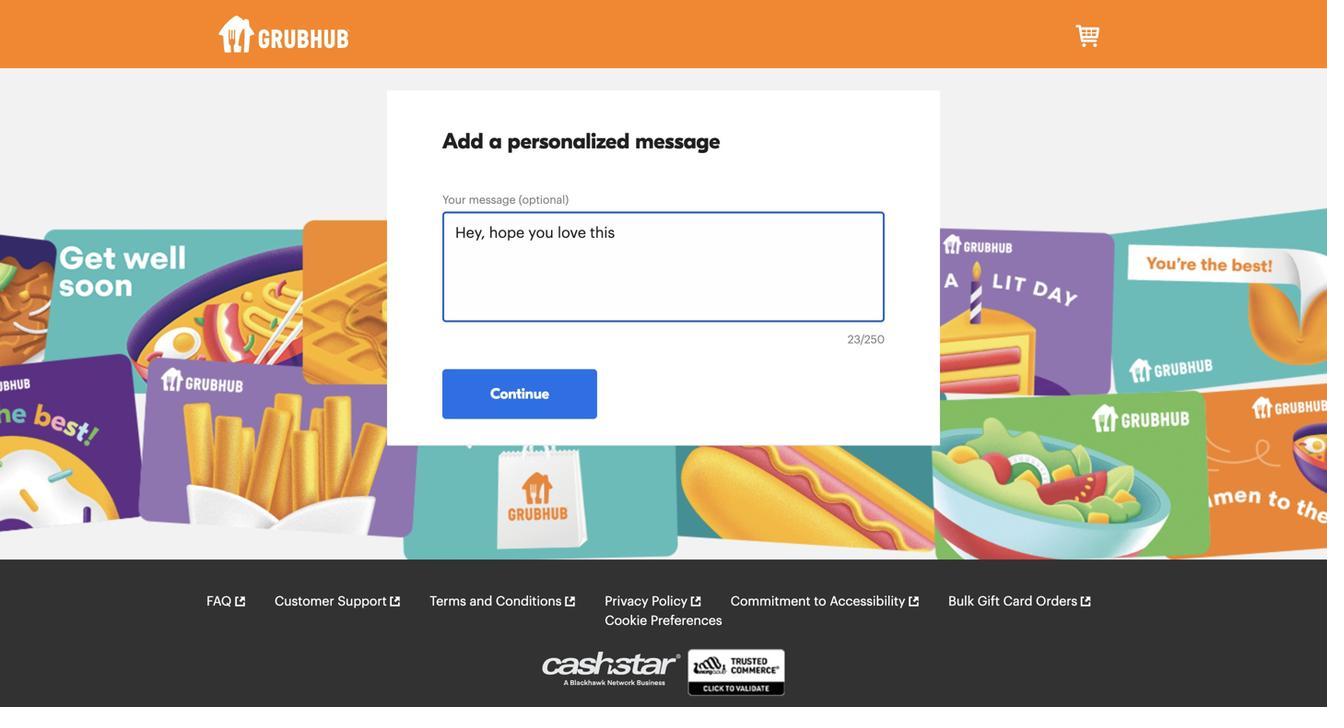 Task type: vqa. For each thing, say whether or not it's contained in the screenshot.
you
no



Task type: describe. For each thing, give the bounding box(es) containing it.
customer support
[[275, 595, 387, 608]]

preferences
[[651, 615, 722, 627]]

orders
[[1036, 595, 1078, 608]]

cookie preferences link
[[605, 611, 722, 631]]

your message (optional)
[[443, 195, 569, 206]]

add
[[443, 129, 484, 154]]

bulk gift card orders link
[[949, 592, 1093, 611]]

Your message (optional) text field
[[443, 211, 885, 322]]

0 vertical spatial message
[[636, 129, 720, 154]]

your
[[443, 195, 466, 206]]

23/250
[[848, 334, 885, 345]]

continue button
[[443, 369, 597, 419]]

terms and conditions link
[[430, 592, 577, 611]]

faq link
[[207, 592, 246, 611]]

customer support link
[[275, 592, 402, 611]]

continue
[[491, 385, 549, 402]]

terms and conditions
[[430, 595, 562, 608]]

cookie
[[605, 615, 647, 627]]

terms
[[430, 595, 466, 608]]

1 vertical spatial message
[[469, 195, 516, 206]]

policy
[[652, 595, 688, 608]]

conditions
[[496, 595, 562, 608]]

to
[[814, 595, 827, 608]]

the current character count is 23 out of 250 max element
[[848, 332, 885, 348]]

gift
[[978, 595, 1000, 608]]

cookie preferences
[[605, 615, 722, 627]]

privacy policy
[[605, 595, 688, 608]]



Task type: locate. For each thing, give the bounding box(es) containing it.
a
[[489, 129, 502, 154]]

privacy policy link
[[605, 592, 703, 611]]

commitment
[[731, 595, 811, 608]]

and
[[470, 595, 493, 608]]

accessibility
[[830, 595, 906, 608]]

bulk gift card orders
[[949, 595, 1078, 608]]

personalized
[[508, 129, 630, 154]]

add a personalized message
[[443, 129, 720, 154]]

commitment to accessibility link
[[731, 592, 920, 611]]

faq
[[207, 595, 232, 608]]

cashstar, a blackhawk network business link
[[543, 652, 688, 697]]

customer
[[275, 595, 334, 608]]

bulk
[[949, 595, 974, 608]]

(optional)
[[519, 195, 569, 206]]

go to cart page image
[[1074, 21, 1104, 51]]

grubhub image
[[218, 16, 349, 53]]

commitment to accessibility
[[731, 595, 906, 608]]

this site is protected by trustwave's trusted commerce program image
[[688, 649, 785, 696]]

card
[[1004, 595, 1033, 608]]

support
[[338, 595, 387, 608]]

message
[[636, 129, 720, 154], [469, 195, 516, 206]]

privacy
[[605, 595, 649, 608]]

0 horizontal spatial message
[[469, 195, 516, 206]]

cashstar, a blackhawk network business image
[[543, 652, 681, 685]]

1 horizontal spatial message
[[636, 129, 720, 154]]



